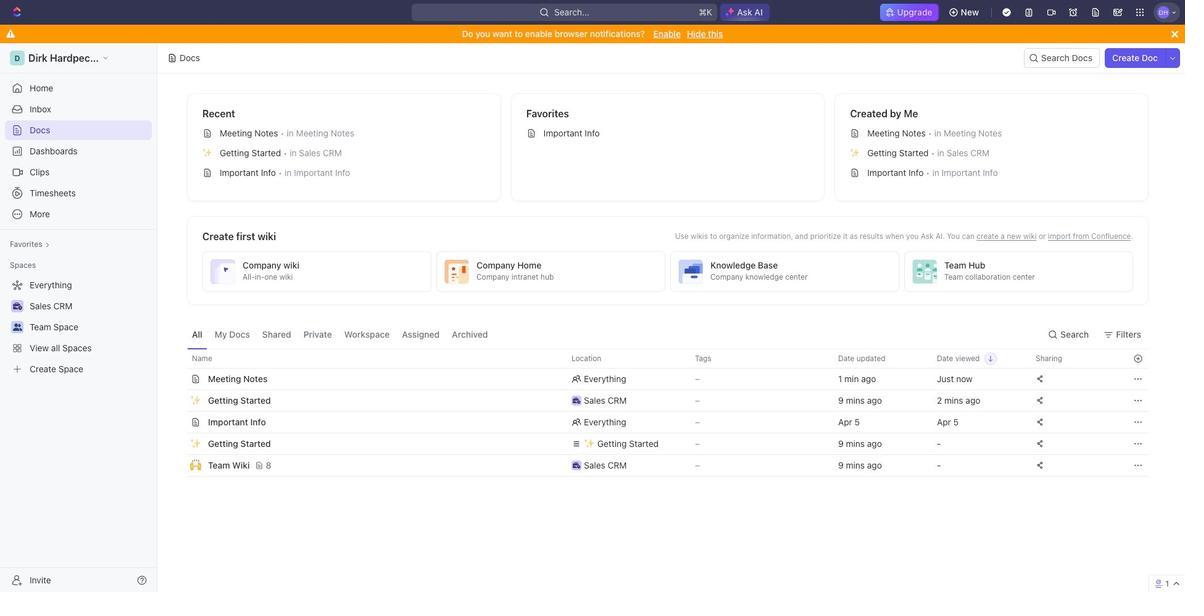 Task type: locate. For each thing, give the bounding box(es) containing it.
table
[[174, 349, 1149, 477]]

business time image inside sidebar navigation
[[13, 303, 22, 310]]

business time image
[[13, 303, 22, 310], [573, 398, 581, 404], [573, 463, 581, 469]]

0 vertical spatial business time image
[[13, 303, 22, 310]]

tab list
[[187, 320, 493, 349]]

1 row from the top
[[174, 349, 1149, 369]]

1 cell from the top
[[174, 369, 187, 390]]

cell for sixth row
[[174, 455, 187, 476]]

team hub icon image
[[913, 259, 937, 284]]

tree
[[5, 275, 152, 379]]

company wiki icon image
[[211, 259, 235, 284]]

cell for third row from the top of the page
[[174, 390, 187, 411]]

user group image
[[13, 324, 22, 331]]

column header
[[174, 349, 187, 369]]

4 cell from the top
[[174, 434, 187, 454]]

2 cell from the top
[[174, 390, 187, 411]]

3 cell from the top
[[174, 412, 187, 433]]

row
[[174, 349, 1149, 369], [174, 368, 1149, 390], [174, 390, 1149, 412], [174, 411, 1149, 434], [174, 433, 1149, 455], [174, 454, 1149, 477]]

cell for 2nd row from the bottom
[[174, 434, 187, 454]]

cell
[[174, 369, 187, 390], [174, 390, 187, 411], [174, 412, 187, 433], [174, 434, 187, 454], [174, 455, 187, 476]]

tree inside sidebar navigation
[[5, 275, 152, 379]]

5 cell from the top
[[174, 455, 187, 476]]

cell for fourth row from the top
[[174, 412, 187, 433]]



Task type: describe. For each thing, give the bounding box(es) containing it.
dirk hardpeck's workspace, , element
[[10, 51, 25, 65]]

5 row from the top
[[174, 433, 1149, 455]]

4 row from the top
[[174, 411, 1149, 434]]

cell for 2nd row
[[174, 369, 187, 390]]

knowledge base icon image
[[679, 259, 703, 284]]

1 vertical spatial business time image
[[573, 398, 581, 404]]

6 row from the top
[[174, 454, 1149, 477]]

sidebar navigation
[[0, 43, 160, 592]]

2 vertical spatial business time image
[[573, 463, 581, 469]]

2 row from the top
[[174, 368, 1149, 390]]

3 row from the top
[[174, 390, 1149, 412]]

company home icon image
[[445, 259, 469, 284]]



Task type: vqa. For each thing, say whether or not it's contained in the screenshot.
the bottommost "Doc"
no



